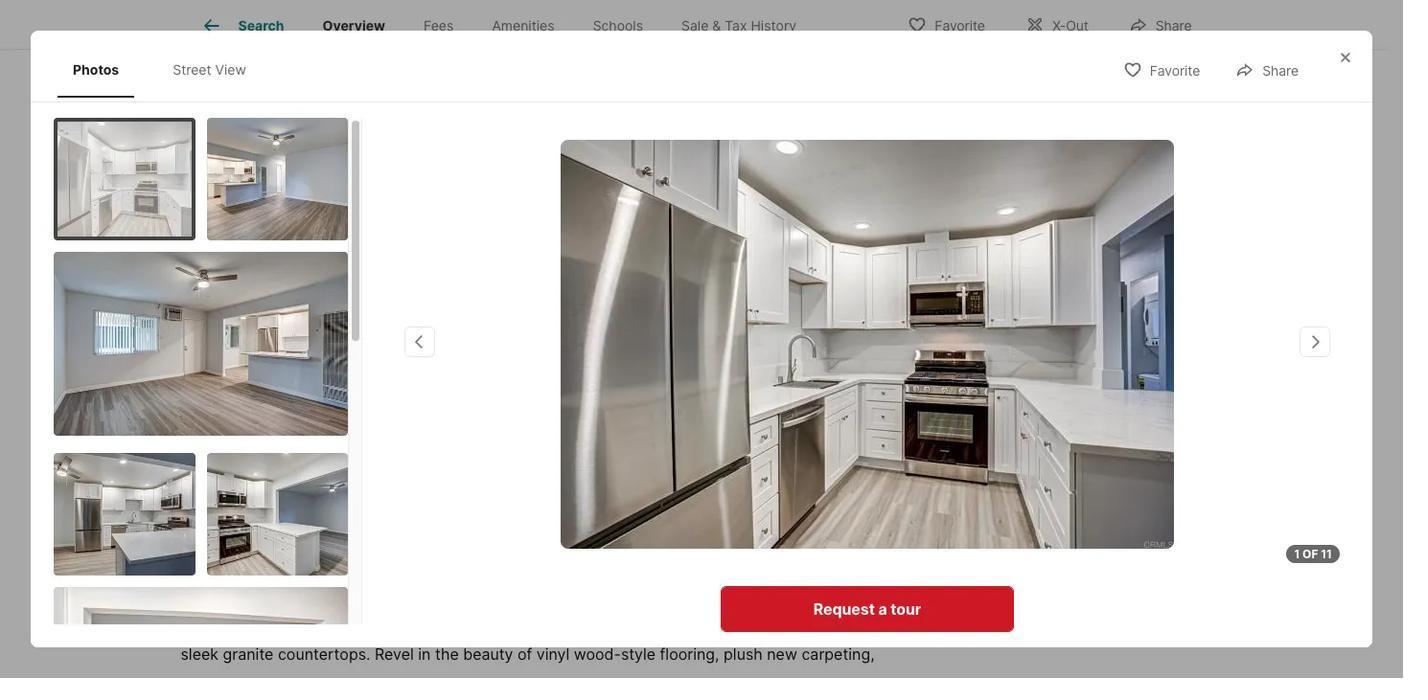 Task type: vqa. For each thing, say whether or not it's contained in the screenshot.
You
no



Task type: describe. For each thing, give the bounding box(es) containing it.
a inside button
[[1040, 501, 1049, 521]]

favorite for share
[[1150, 63, 1201, 79]]

a/c
[[284, 449, 304, 463]]

new
[[767, 645, 798, 664]]

photos
[[73, 61, 119, 78]]

out
[[1066, 17, 1089, 33]]

1 horizontal spatial in
[[492, 599, 505, 618]]

search
[[238, 17, 284, 34]]

ideal
[[456, 668, 490, 679]]

2
[[348, 353, 362, 380]]

request a tour inside 'dialog'
[[814, 600, 922, 619]]

a inside 'dialog'
[[879, 600, 887, 619]]

overview
[[323, 17, 385, 34]]

send a message button
[[932, 488, 1186, 534]]

1 horizontal spatial 141
[[252, 545, 288, 571]]

2 vertical spatial of
[[518, 645, 532, 664]]

request a tour button inside 'dialog'
[[721, 587, 1014, 633]]

tab list for x-out
[[181, 0, 831, 49]]

appliances,
[[366, 622, 448, 641]]

11 photos
[[1115, 248, 1177, 265]]

beds
[[348, 382, 385, 401]]

flooring,
[[660, 645, 720, 664]]

schools tab
[[574, 3, 662, 49]]

2 beds
[[348, 353, 385, 401]]

11 inside request a tour 'dialog'
[[1321, 547, 1333, 562]]

1 vertical spatial of
[[181, 622, 195, 641]]

,
[[345, 316, 350, 336]]

amazing fully remodeled luxury apartment in the san marcos!   immerse yourself in the elegance of top-tier stainless steel appliances, complete with a dishwasher, perfectly complemented by sleek granite countertops.    revel in the beauty of vinyl wood-style flooring, plush new carpeting, and a designer bathroom.  experience ideal comfort year-round with multiple ceiling f
[[181, 599, 875, 679]]

about 141 johnston ln unit 9
[[181, 545, 496, 571]]

style
[[621, 645, 656, 664]]

141 johnston ln unit 9 image
[[561, 139, 1174, 549]]

price
[[181, 382, 217, 401]]

share button inside request a tour 'dialog'
[[1220, 50, 1315, 89]]

sale
[[682, 17, 709, 34]]

beauty
[[463, 645, 513, 664]]

by
[[845, 622, 863, 641]]

1 horizontal spatial the
[[509, 599, 533, 618]]

vinyl
[[537, 645, 570, 664]]

ft
[[541, 382, 556, 401]]

$2,499 /mo price
[[181, 353, 302, 401]]

stainless
[[259, 622, 322, 641]]

&
[[713, 17, 721, 34]]

marcos!
[[569, 599, 627, 618]]

2 horizontal spatial in
[[760, 599, 773, 618]]

request a tour dialog
[[31, 31, 1373, 679]]

sq
[[518, 382, 537, 401]]

pet
[[192, 449, 210, 463]]

2 horizontal spatial the
[[777, 599, 801, 618]]

a up message
[[1070, 440, 1079, 459]]

luxury
[[364, 599, 408, 618]]

800
[[518, 353, 563, 380]]

send
[[999, 501, 1037, 521]]

unit for 141 johnston ln unit 9 , san marcos
[[302, 316, 332, 336]]

amazing
[[181, 599, 243, 618]]

street view button
[[196, 238, 331, 276]]

tour inside 'dialog'
[[891, 600, 922, 619]]

sale & tax history
[[682, 17, 797, 34]]

fees
[[424, 17, 454, 34]]

1 horizontal spatial tour
[[1083, 440, 1113, 459]]

a up vinyl
[[559, 622, 568, 641]]

$2,499
[[181, 353, 260, 380]]

view inside button
[[282, 248, 315, 265]]

street inside button
[[239, 248, 279, 265]]

bathroom.
[[293, 668, 367, 679]]

yourself
[[698, 599, 756, 618]]

tax
[[725, 17, 747, 34]]

complete
[[452, 622, 520, 641]]

9 for 141 johnston ln unit 9 , san marcos
[[336, 316, 345, 336]]

141 johnston ln unit 9
[[932, 349, 1164, 401]]

search link
[[200, 14, 284, 37]]

send a message
[[999, 501, 1120, 521]]

photos tab
[[58, 46, 134, 93]]

request inside 'dialog'
[[814, 600, 875, 619]]

of inside request a tour 'dialog'
[[1303, 547, 1319, 562]]

ceiling
[[737, 668, 784, 679]]

0 horizontal spatial share button
[[1113, 4, 1208, 44]]

1 horizontal spatial 9
[[481, 545, 496, 571]]

141 johnston ln unit 9 , san marcos
[[181, 316, 439, 336]]

street view tab
[[157, 46, 262, 93]]

1 of 11
[[1295, 547, 1333, 562]]

johnston for 141 johnston ln unit 9
[[1048, 349, 1137, 372]]

wood-
[[574, 645, 621, 664]]

and
[[181, 668, 208, 679]]

141 for 141 johnston ln unit 9 , san marcos
[[181, 316, 205, 336]]

1 horizontal spatial request a tour
[[1005, 440, 1113, 459]]

round
[[594, 668, 636, 679]]

0 horizontal spatial the
[[435, 645, 459, 664]]



Task type: locate. For each thing, give the bounding box(es) containing it.
favorite button inside request a tour 'dialog'
[[1107, 50, 1217, 89]]

sale & tax history tab
[[662, 3, 816, 49]]

0 vertical spatial ln
[[280, 316, 298, 336]]

dishwasher,
[[572, 622, 659, 641]]

in up the experience
[[418, 645, 431, 664]]

/mo
[[260, 353, 302, 380]]

tour
[[1083, 440, 1113, 459], [891, 600, 922, 619]]

share
[[1156, 17, 1192, 33], [1263, 63, 1299, 79]]

tab list
[[181, 0, 831, 49], [54, 42, 281, 97]]

ln for 141 johnston ln unit 9 , san marcos
[[280, 316, 298, 336]]

1 vertical spatial favorite button
[[1107, 50, 1217, 89]]

1 vertical spatial 9
[[975, 378, 988, 401]]

history
[[751, 17, 797, 34]]

tab list containing search
[[181, 0, 831, 49]]

apartment
[[413, 599, 488, 618]]

1 vertical spatial san
[[537, 599, 565, 618]]

0 horizontal spatial ln
[[280, 316, 298, 336]]

share for left share button
[[1156, 17, 1192, 33]]

1 horizontal spatial of
[[518, 645, 532, 664]]

1 vertical spatial johnston
[[1048, 349, 1137, 372]]

unit inside the '141 johnston ln unit 9'
[[932, 378, 971, 401]]

steel
[[327, 622, 362, 641]]

year-
[[556, 668, 594, 679]]

1 horizontal spatial unit
[[432, 545, 476, 571]]

1 horizontal spatial ln
[[400, 545, 427, 571]]

0 vertical spatial unit
[[302, 316, 332, 336]]

designer
[[225, 668, 288, 679]]

multiple
[[676, 668, 733, 679]]

street view inside tab
[[173, 61, 246, 78]]

1 horizontal spatial 11
[[1321, 547, 1333, 562]]

1 horizontal spatial street
[[239, 248, 279, 265]]

request a tour button up send a message button
[[932, 427, 1186, 473]]

0 vertical spatial 141
[[181, 316, 205, 336]]

11 photos button
[[1072, 238, 1193, 276]]

2 vertical spatial ln
[[400, 545, 427, 571]]

1 for 1
[[431, 353, 441, 380]]

remodeled
[[282, 599, 360, 618]]

ln inside the '141 johnston ln unit 9'
[[1141, 349, 1164, 372]]

1 vertical spatial view
[[282, 248, 315, 265]]

request a tour up by
[[814, 600, 922, 619]]

0 horizontal spatial of
[[181, 622, 195, 641]]

with up vinyl
[[524, 622, 555, 641]]

141
[[181, 316, 205, 336], [1012, 349, 1044, 372], [252, 545, 288, 571]]

1
[[431, 353, 441, 380], [1295, 547, 1300, 562]]

about
[[181, 545, 247, 571]]

san up vinyl
[[537, 599, 565, 618]]

0 horizontal spatial street
[[173, 61, 211, 78]]

0 vertical spatial street view
[[173, 61, 246, 78]]

2 vertical spatial 141
[[252, 545, 288, 571]]

marcos
[[385, 316, 439, 336]]

1 vertical spatial request a tour button
[[721, 587, 1014, 633]]

x-
[[1053, 17, 1066, 33]]

carpeting,
[[802, 645, 875, 664]]

share button
[[1113, 4, 1208, 44], [1220, 50, 1315, 89]]

1 vertical spatial 11
[[1321, 547, 1333, 562]]

contact
[[932, 349, 1012, 372]]

unit for 141 johnston ln unit 9
[[932, 378, 971, 401]]

1 vertical spatial tour
[[891, 600, 922, 619]]

street inside street view tab
[[173, 61, 211, 78]]

0 horizontal spatial share
[[1156, 17, 1192, 33]]

favorite button for share
[[1107, 50, 1217, 89]]

1 vertical spatial request
[[814, 600, 875, 619]]

1 horizontal spatial request
[[1005, 440, 1067, 459]]

unit down "contact"
[[932, 378, 971, 401]]

2 horizontal spatial 141
[[1012, 349, 1044, 372]]

complemented
[[732, 622, 841, 641]]

favorite for x-out
[[935, 17, 985, 33]]

1 vertical spatial 141
[[1012, 349, 1044, 372]]

san right ,
[[354, 316, 381, 336]]

immerse
[[631, 599, 693, 618]]

map entry image
[[782, 315, 878, 411]]

2 horizontal spatial ln
[[1141, 349, 1164, 372]]

11
[[1115, 248, 1128, 265], [1321, 547, 1333, 562]]

request a tour up send a message button
[[1005, 440, 1113, 459]]

schools
[[593, 17, 643, 34]]

view down search link
[[215, 61, 246, 78]]

9 inside the '141 johnston ln unit 9'
[[975, 378, 988, 401]]

1 horizontal spatial share
[[1263, 63, 1299, 79]]

0 horizontal spatial san
[[354, 316, 381, 336]]

1 horizontal spatial favorite
[[1150, 63, 1201, 79]]

the
[[509, 599, 533, 618], [777, 599, 801, 618], [435, 645, 459, 664]]

0 horizontal spatial in
[[418, 645, 431, 664]]

favorite button for x-out
[[892, 4, 1002, 44]]

1 horizontal spatial view
[[282, 248, 315, 265]]

1 horizontal spatial favorite button
[[1107, 50, 1217, 89]]

plush
[[724, 645, 763, 664]]

0 vertical spatial favorite button
[[892, 4, 1002, 44]]

tab list inside request a tour 'dialog'
[[54, 42, 281, 97]]

request a tour button up carpeting,
[[721, 587, 1014, 633]]

0 horizontal spatial 11
[[1115, 248, 1128, 265]]

favorite button
[[892, 4, 1002, 44], [1107, 50, 1217, 89]]

0 horizontal spatial favorite
[[935, 17, 985, 33]]

0 vertical spatial of
[[1303, 547, 1319, 562]]

0 vertical spatial view
[[215, 61, 246, 78]]

800 sq ft
[[518, 353, 563, 401]]

unit left ,
[[302, 316, 332, 336]]

request up by
[[814, 600, 875, 619]]

with down "style"
[[640, 668, 671, 679]]

johnston
[[209, 316, 276, 336], [1048, 349, 1137, 372], [294, 545, 395, 571]]

0 vertical spatial 1
[[431, 353, 441, 380]]

1 vertical spatial 1
[[1295, 547, 1300, 562]]

tab list for share
[[54, 42, 281, 97]]

0 horizontal spatial 9
[[336, 316, 345, 336]]

overview tab
[[303, 3, 405, 49]]

2 horizontal spatial 9
[[975, 378, 988, 401]]

2 horizontal spatial unit
[[932, 378, 971, 401]]

9 for 141 johnston ln unit 9
[[975, 378, 988, 401]]

ln
[[280, 316, 298, 336], [1141, 349, 1164, 372], [400, 545, 427, 571]]

0 vertical spatial johnston
[[209, 316, 276, 336]]

in
[[492, 599, 505, 618], [760, 599, 773, 618], [418, 645, 431, 664]]

0 vertical spatial street
[[173, 61, 211, 78]]

1 vertical spatial favorite
[[1150, 63, 1201, 79]]

san inside the amazing fully remodeled luxury apartment in the san marcos!   immerse yourself in the elegance of top-tier stainless steel appliances, complete with a dishwasher, perfectly complemented by sleek granite countertops.    revel in the beauty of vinyl wood-style flooring, plush new carpeting, and a designer bathroom.  experience ideal comfort year-round with multiple ceiling f
[[537, 599, 565, 618]]

countertops.
[[278, 645, 370, 664]]

0 horizontal spatial tour
[[891, 600, 922, 619]]

1 vertical spatial with
[[640, 668, 671, 679]]

elegance
[[805, 599, 871, 618]]

0 vertical spatial tour
[[1083, 440, 1113, 459]]

2 vertical spatial johnston
[[294, 545, 395, 571]]

1 vertical spatial share button
[[1220, 50, 1315, 89]]

tier
[[231, 622, 255, 641]]

0 horizontal spatial favorite button
[[892, 4, 1002, 44]]

comfort
[[495, 668, 552, 679]]

street view
[[173, 61, 246, 78], [239, 248, 315, 265]]

1 vertical spatial request a tour
[[814, 600, 922, 619]]

street view inside button
[[239, 248, 315, 265]]

request up send
[[1005, 440, 1067, 459]]

141 for 141 johnston ln unit 9
[[1012, 349, 1044, 372]]

0 vertical spatial 9
[[336, 316, 345, 336]]

1 vertical spatial share
[[1263, 63, 1299, 79]]

share inside request a tour 'dialog'
[[1263, 63, 1299, 79]]

x-out button
[[1009, 4, 1105, 44]]

0 horizontal spatial unit
[[302, 316, 332, 336]]

2 horizontal spatial of
[[1303, 547, 1319, 562]]

street
[[173, 61, 211, 78], [239, 248, 279, 265]]

the up complemented
[[777, 599, 801, 618]]

in up complemented
[[760, 599, 773, 618]]

image image
[[181, 0, 901, 291], [908, 0, 1208, 118], [207, 117, 348, 240], [58, 121, 191, 236], [908, 126, 1208, 291], [54, 252, 348, 436], [54, 453, 195, 576], [207, 453, 348, 576]]

friendly
[[214, 449, 257, 463]]

2 vertical spatial unit
[[432, 545, 476, 571]]

1 horizontal spatial share button
[[1220, 50, 1315, 89]]

0 vertical spatial share
[[1156, 17, 1192, 33]]

0 vertical spatial san
[[354, 316, 381, 336]]

ln for 141 johnston ln unit 9
[[1141, 349, 1164, 372]]

0 horizontal spatial request a tour
[[814, 600, 922, 619]]

1 horizontal spatial san
[[537, 599, 565, 618]]

x-out
[[1053, 17, 1089, 33]]

141 inside the '141 johnston ln unit 9'
[[1012, 349, 1044, 372]]

1 vertical spatial street view
[[239, 248, 315, 265]]

street up 141 johnston ln unit 9 , san marcos
[[239, 248, 279, 265]]

dishwasher
[[331, 449, 394, 463]]

a right and on the bottom left
[[212, 668, 221, 679]]

0 horizontal spatial 141
[[181, 316, 205, 336]]

2 horizontal spatial johnston
[[1048, 349, 1137, 372]]

in up complete
[[492, 599, 505, 618]]

the up ideal
[[435, 645, 459, 664]]

share for share button in request a tour 'dialog'
[[1263, 63, 1299, 79]]

a
[[1070, 440, 1079, 459], [1040, 501, 1049, 521], [879, 600, 887, 619], [559, 622, 568, 641], [212, 668, 221, 679]]

1 vertical spatial unit
[[932, 378, 971, 401]]

with
[[524, 622, 555, 641], [640, 668, 671, 679]]

unit
[[302, 316, 332, 336], [932, 378, 971, 401], [432, 545, 476, 571]]

0 horizontal spatial request
[[814, 600, 875, 619]]

0 vertical spatial favorite
[[935, 17, 985, 33]]

a right elegance
[[879, 600, 887, 619]]

street down search link
[[173, 61, 211, 78]]

0 horizontal spatial view
[[215, 61, 246, 78]]

view inside tab
[[215, 61, 246, 78]]

11 inside button
[[1115, 248, 1128, 265]]

unit up 'apartment' on the left
[[432, 545, 476, 571]]

johnston for 141 johnston ln unit 9 , san marcos
[[209, 316, 276, 336]]

sleek
[[181, 645, 219, 664]]

perfectly
[[663, 622, 728, 641]]

1 inside request a tour 'dialog'
[[1295, 547, 1300, 562]]

johnston inside the '141 johnston ln unit 9'
[[1048, 349, 1137, 372]]

the up complete
[[509, 599, 533, 618]]

view up 141 johnston ln unit 9 , san marcos
[[282, 248, 315, 265]]

fees tab
[[405, 3, 473, 49]]

0 horizontal spatial johnston
[[209, 316, 276, 336]]

0 vertical spatial with
[[524, 622, 555, 641]]

0 vertical spatial 11
[[1115, 248, 1128, 265]]

tab list containing photos
[[54, 42, 281, 97]]

1 for 1 of 11
[[1295, 547, 1300, 562]]

granite
[[223, 645, 274, 664]]

0 horizontal spatial 1
[[431, 353, 441, 380]]

request
[[1005, 440, 1067, 459], [814, 600, 875, 619]]

0 vertical spatial request a tour button
[[932, 427, 1186, 473]]

0 vertical spatial request a tour
[[1005, 440, 1113, 459]]

1 horizontal spatial 1
[[1295, 547, 1300, 562]]

top-
[[200, 622, 231, 641]]

amenities tab
[[473, 3, 574, 49]]

a right send
[[1040, 501, 1049, 521]]

street view up 141 johnston ln unit 9 , san marcos
[[239, 248, 315, 265]]

amenities
[[492, 17, 555, 34]]

0 vertical spatial request
[[1005, 440, 1067, 459]]

1 vertical spatial ln
[[1141, 349, 1164, 372]]

favorite
[[935, 17, 985, 33], [1150, 63, 1201, 79]]

1 horizontal spatial johnston
[[294, 545, 395, 571]]

0 vertical spatial share button
[[1113, 4, 1208, 44]]

view
[[215, 61, 246, 78], [282, 248, 315, 265]]

2 vertical spatial 9
[[481, 545, 496, 571]]

pet friendly
[[192, 449, 257, 463]]

message
[[1053, 501, 1120, 521]]

favorite inside request a tour 'dialog'
[[1150, 63, 1201, 79]]

1 horizontal spatial with
[[640, 668, 671, 679]]

0 horizontal spatial with
[[524, 622, 555, 641]]

revel
[[375, 645, 414, 664]]

fully
[[248, 599, 278, 618]]

photos
[[1131, 248, 1177, 265]]

tour right elegance
[[891, 600, 922, 619]]

1 vertical spatial street
[[239, 248, 279, 265]]

tour up message
[[1083, 440, 1113, 459]]

experience
[[371, 668, 452, 679]]

street view down search link
[[173, 61, 246, 78]]

of
[[1303, 547, 1319, 562], [181, 622, 195, 641], [518, 645, 532, 664]]



